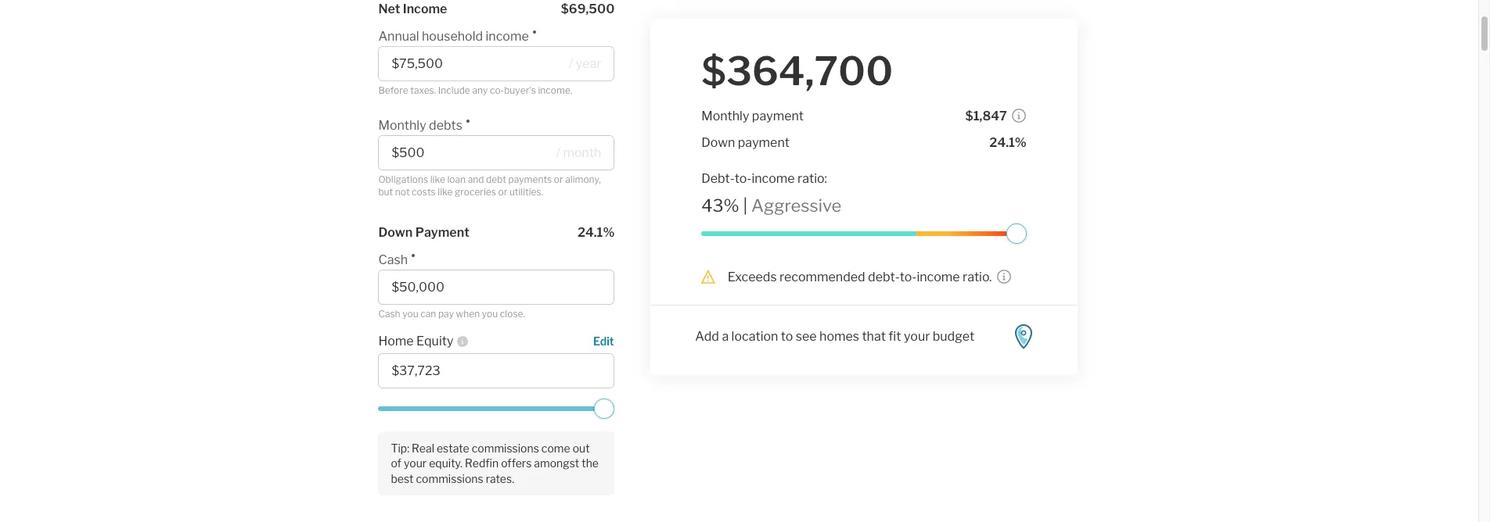 Task type: vqa. For each thing, say whether or not it's contained in the screenshot.
your
yes



Task type: describe. For each thing, give the bounding box(es) containing it.
1 vertical spatial or
[[498, 186, 507, 198]]

taxes.
[[410, 85, 436, 96]]

1 horizontal spatial to-
[[900, 270, 917, 285]]

tip: real estate commissions come out of your equity. redfin offers amongst the best commissions rates.
[[391, 442, 599, 486]]

income for to-
[[751, 171, 795, 186]]

alimony,
[[565, 173, 601, 185]]

home
[[378, 334, 414, 349]]

estate
[[437, 442, 469, 456]]

down for down payment
[[701, 135, 735, 150]]

before taxes. include any co-buyer's income.
[[378, 85, 573, 96]]

/ for / year
[[569, 56, 573, 71]]

payment for down payment
[[738, 135, 789, 150]]

rates.
[[486, 472, 514, 486]]

ratio:
[[797, 171, 827, 186]]

pay
[[438, 308, 454, 320]]

monthly debts. required field. element
[[378, 110, 607, 135]]

real
[[412, 442, 434, 456]]

24.1% for down payment
[[989, 135, 1027, 150]]

that
[[862, 330, 886, 344]]

annual household income. required field. element
[[378, 21, 607, 46]]

income.
[[538, 85, 573, 96]]

debts
[[429, 118, 463, 133]]

down payment
[[701, 135, 789, 150]]

0 vertical spatial to-
[[734, 171, 751, 186]]

not
[[395, 186, 410, 198]]

homes
[[819, 330, 859, 344]]

and
[[468, 173, 484, 185]]

monthly for monthly debts
[[378, 118, 426, 133]]

0 vertical spatial or
[[554, 173, 563, 185]]

annual
[[378, 29, 419, 44]]

any
[[472, 85, 488, 96]]

monthly debts
[[378, 118, 463, 133]]

0 vertical spatial like
[[430, 173, 445, 185]]

to
[[781, 330, 793, 344]]

a
[[722, 330, 729, 344]]

can
[[421, 308, 436, 320]]

costs
[[412, 186, 436, 198]]

edit button
[[593, 333, 615, 351]]

/ month
[[556, 145, 602, 160]]

out
[[573, 442, 590, 456]]

equity.
[[429, 457, 463, 471]]

but
[[378, 186, 393, 198]]

/ for / month
[[556, 145, 561, 160]]

net income
[[378, 2, 447, 16]]

see
[[796, 330, 817, 344]]

$1,847
[[965, 109, 1007, 123]]

loan
[[447, 173, 466, 185]]

exceeds recommended debt-to-income
[[728, 270, 963, 285]]

add a location to see homes that fit your budget
[[695, 330, 974, 344]]

payment for monthly payment
[[752, 109, 804, 123]]

43% | aggressive
[[701, 196, 841, 216]]

$69,500
[[561, 2, 615, 16]]

of
[[391, 457, 402, 471]]

payment
[[415, 225, 470, 240]]

include
[[438, 85, 470, 96]]



Task type: locate. For each thing, give the bounding box(es) containing it.
1 horizontal spatial 24.1%
[[989, 135, 1027, 150]]

down for down payment
[[378, 225, 413, 240]]

annual household income
[[378, 29, 529, 44]]

equity
[[416, 334, 454, 349]]

0 vertical spatial 24.1%
[[989, 135, 1027, 150]]

utilities.
[[510, 186, 543, 198]]

or left alimony,
[[554, 173, 563, 185]]

1 vertical spatial commissions
[[416, 472, 483, 486]]

like left loan
[[430, 173, 445, 185]]

commissions up offers
[[472, 442, 539, 456]]

recommended
[[780, 270, 865, 285]]

add
[[695, 330, 719, 344]]

map push pin image
[[1016, 325, 1033, 350]]

down up debt-
[[701, 135, 735, 150]]

tip:
[[391, 442, 409, 456]]

debt-
[[868, 270, 900, 285]]

0 horizontal spatial down
[[378, 225, 413, 240]]

0 vertical spatial cash
[[378, 252, 408, 267]]

None range field
[[701, 224, 1027, 244], [378, 399, 615, 420], [701, 224, 1027, 244], [378, 399, 615, 420]]

income up 43% | aggressive
[[751, 171, 795, 186]]

24.1% down alimony,
[[578, 225, 615, 240]]

24.1%
[[989, 135, 1027, 150], [578, 225, 615, 240]]

Monthly debts text field
[[392, 145, 552, 160]]

monthly down before
[[378, 118, 426, 133]]

/ left month
[[556, 145, 561, 160]]

1 vertical spatial your
[[404, 457, 427, 471]]

payments
[[508, 173, 552, 185]]

|
[[743, 196, 747, 216]]

payment
[[752, 109, 804, 123], [738, 135, 789, 150]]

cash. required field. element
[[378, 245, 607, 270]]

obligations
[[378, 173, 428, 185]]

1 horizontal spatial income
[[751, 171, 795, 186]]

down down "not"
[[378, 225, 413, 240]]

obligations like loan and debt payments or alimony, but not costs like groceries or utilities.
[[378, 173, 601, 198]]

24.1% down $1,847
[[989, 135, 1027, 150]]

cash for cash
[[378, 252, 408, 267]]

monthly for monthly payment
[[701, 109, 749, 123]]

monthly
[[701, 109, 749, 123], [378, 118, 426, 133]]

you right the when
[[482, 308, 498, 320]]

income for household
[[486, 29, 529, 44]]

fit
[[888, 330, 901, 344]]

0 vertical spatial /
[[569, 56, 573, 71]]

0 horizontal spatial 24.1%
[[578, 225, 615, 240]]

0 vertical spatial down
[[701, 135, 735, 150]]

/ year
[[569, 56, 602, 71]]

  text field
[[392, 364, 602, 379]]

like down loan
[[438, 186, 453, 198]]

household
[[422, 29, 483, 44]]

cash for cash you can pay when you close.
[[378, 308, 401, 320]]

0 horizontal spatial /
[[556, 145, 561, 160]]

to-
[[734, 171, 751, 186], [900, 270, 917, 285]]

net
[[378, 2, 400, 16]]

1 cash from the top
[[378, 252, 408, 267]]

come
[[542, 442, 570, 456]]

amongst
[[534, 457, 579, 471]]

payment up down payment
[[752, 109, 804, 123]]

ratio.
[[963, 270, 992, 285]]

1 vertical spatial payment
[[738, 135, 789, 150]]

exceeds
[[728, 270, 777, 285]]

budget
[[933, 330, 974, 344]]

1 horizontal spatial /
[[569, 56, 573, 71]]

cash
[[378, 252, 408, 267], [378, 308, 401, 320]]

$364,700
[[701, 48, 893, 95]]

home equity
[[378, 334, 454, 349]]

1 horizontal spatial or
[[554, 173, 563, 185]]

commissions down equity. in the bottom left of the page
[[416, 472, 483, 486]]

buyer's
[[504, 85, 536, 96]]

down
[[701, 135, 735, 150], [378, 225, 413, 240]]

1 vertical spatial to-
[[900, 270, 917, 285]]

1 horizontal spatial your
[[904, 330, 930, 344]]

Annual household income text field
[[392, 56, 563, 71]]

offers
[[501, 457, 532, 471]]

0 horizontal spatial you
[[403, 308, 419, 320]]

or down "debt"
[[498, 186, 507, 198]]

2 cash from the top
[[378, 308, 401, 320]]

like
[[430, 173, 445, 185], [438, 186, 453, 198]]

edit
[[593, 335, 614, 348]]

to- up |
[[734, 171, 751, 186]]

location
[[731, 330, 778, 344]]

debt-to-income ratio:
[[701, 171, 827, 186]]

close.
[[500, 308, 525, 320]]

cash you can pay when you close.
[[378, 308, 525, 320]]

cash down 'down payment'
[[378, 252, 408, 267]]

or
[[554, 173, 563, 185], [498, 186, 507, 198]]

best
[[391, 472, 414, 486]]

0 horizontal spatial your
[[404, 457, 427, 471]]

commissions
[[472, 442, 539, 456], [416, 472, 483, 486]]

1 vertical spatial like
[[438, 186, 453, 198]]

1 vertical spatial income
[[751, 171, 795, 186]]

/ left year
[[569, 56, 573, 71]]

income
[[486, 29, 529, 44], [751, 171, 795, 186], [917, 270, 960, 285]]

aggressive
[[751, 196, 841, 216]]

1 vertical spatial 24.1%
[[578, 225, 615, 240]]

income
[[403, 2, 447, 16]]

before
[[378, 85, 408, 96]]

0 vertical spatial income
[[486, 29, 529, 44]]

1 horizontal spatial down
[[701, 135, 735, 150]]

0 horizontal spatial to-
[[734, 171, 751, 186]]

debt-
[[701, 171, 734, 186]]

2 vertical spatial income
[[917, 270, 960, 285]]

you left can
[[403, 308, 419, 320]]

your right fit
[[904, 330, 930, 344]]

24.1% for down payment
[[578, 225, 615, 240]]

0 vertical spatial your
[[904, 330, 930, 344]]

your
[[904, 330, 930, 344], [404, 457, 427, 471]]

cash up 'home'
[[378, 308, 401, 320]]

you
[[403, 308, 419, 320], [482, 308, 498, 320]]

1 vertical spatial /
[[556, 145, 561, 160]]

debt
[[486, 173, 506, 185]]

down payment
[[378, 225, 470, 240]]

2 you from the left
[[482, 308, 498, 320]]

Cash text field
[[392, 280, 602, 295]]

the
[[582, 457, 599, 471]]

0 horizontal spatial income
[[486, 29, 529, 44]]

1 horizontal spatial monthly
[[701, 109, 749, 123]]

1 you from the left
[[403, 308, 419, 320]]

your down the real
[[404, 457, 427, 471]]

0 vertical spatial commissions
[[472, 442, 539, 456]]

income left ratio.
[[917, 270, 960, 285]]

1 vertical spatial cash
[[378, 308, 401, 320]]

when
[[456, 308, 480, 320]]

/
[[569, 56, 573, 71], [556, 145, 561, 160]]

to- up fit
[[900, 270, 917, 285]]

your inside the tip: real estate commissions come out of your equity. redfin offers amongst the best commissions rates.
[[404, 457, 427, 471]]

year
[[576, 56, 602, 71]]

month
[[563, 145, 602, 160]]

monthly up down payment
[[701, 109, 749, 123]]

payment down monthly payment at the top
[[738, 135, 789, 150]]

redfin
[[465, 457, 499, 471]]

0 horizontal spatial or
[[498, 186, 507, 198]]

0 horizontal spatial monthly
[[378, 118, 426, 133]]

1 vertical spatial down
[[378, 225, 413, 240]]

1 horizontal spatial you
[[482, 308, 498, 320]]

income up annual household income text field
[[486, 29, 529, 44]]

43%
[[701, 196, 739, 216]]

0 vertical spatial payment
[[752, 109, 804, 123]]

co-
[[490, 85, 504, 96]]

2 horizontal spatial income
[[917, 270, 960, 285]]

monthly payment
[[701, 109, 804, 123]]

groceries
[[455, 186, 496, 198]]



